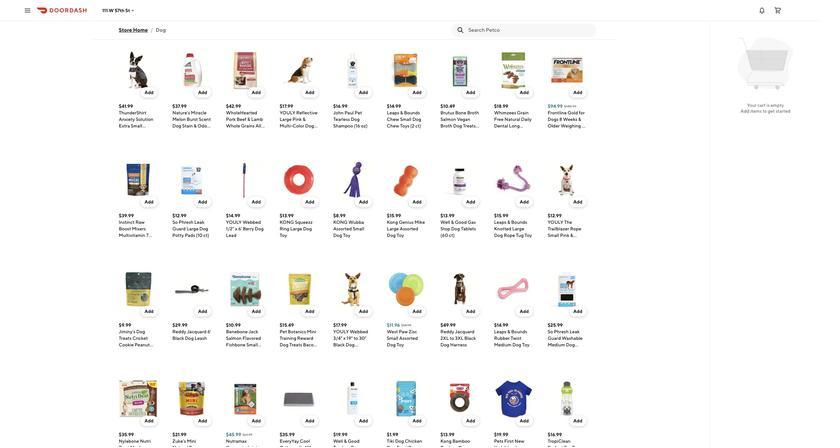 Task type: describe. For each thing, give the bounding box(es) containing it.
bounds for small
[[404, 110, 420, 115]]

toy inside "$8.99 kong wubba assorted small dog toy"
[[343, 233, 351, 238]]

x for 19"
[[344, 336, 346, 341]]

$42.99 wholehearted pork beef & lamb whole grains all breeds adult dry dog food (30 lb)
[[226, 104, 263, 142]]

small inside $12.99 youly the trailblazer rope small pink & orange dog collar
[[548, 233, 560, 238]]

raw
[[136, 220, 145, 225]]

large inside "$15.99 kong genius mike large assorted dog toy"
[[387, 226, 399, 232]]

recipe inside the nature's variety instinct grain- free healthy cravings real lamb recipe dog food (3 oz)
[[185, 27, 200, 32]]

toy inside the $13.99 kong squeezz ring large dog toy
[[280, 233, 287, 238]]

natural inside $18.99 whimzees grain free natural daily dental long lasting alligator dog treats large bag (6 ct)
[[505, 117, 521, 122]]

kong for assorted
[[333, 220, 348, 225]]

$11.96 $14.95 west paw zisc small assorted dog toy
[[387, 323, 418, 348]]

add for $35.99 nylabone nutri dent mediu
[[145, 419, 154, 424]]

lasting
[[494, 130, 510, 135]]

adult
[[242, 130, 254, 135]]

paw
[[399, 329, 408, 335]]

ct) inside $25.99 so phresh leak guard washable medium dog diaper (2 ct)
[[568, 349, 574, 354]]

$19.99 pets first new york islander
[[494, 432, 531, 447]]

cosequin
[[226, 445, 246, 447]]

dog inside $10.99 benebone jack salmon flavored fishbone small dog chew
[[226, 349, 235, 354]]

dog inside the $14.99 youly webbed 1/2" x 6' berry dog lead
[[255, 226, 264, 232]]

$15.99 kong genius mike large assorted dog toy
[[387, 213, 425, 238]]

treats inside $18.99 whimzees grain free natural daily dental long lasting alligator dog treats large bag (6 ct)
[[504, 136, 517, 142]]

add for $16.99 john paul pet tearless dog shampoo (16 oz)
[[359, 90, 368, 95]]

dogs
[[548, 117, 559, 122]]

$14.99 leaps & bounds rubber twist medium dog toy
[[494, 323, 530, 348]]

to for items
[[763, 109, 767, 114]]

dog inside $11.96 $14.95 west paw zisc small assorted dog toy
[[387, 342, 396, 348]]

add for $8.99 kong wubba assorted small dog toy
[[359, 199, 368, 205]]

empty retail cart image
[[735, 33, 797, 94]]

add for $9.99 jiminy's dog treats cricket cookie peanut butter & blueberry recipe (5 oz)
[[145, 309, 154, 314]]

odor inside the nature's miracle skunk odor control dog shampoo & conditioner (32 oz)
[[455, 7, 466, 12]]

medium for guard
[[548, 342, 565, 348]]

dog inside '$15.99 leaps & bounds knotted large dog rope tug toy'
[[494, 233, 503, 238]]

kong genius mike large assorted dog toy image
[[387, 161, 426, 199]]

add for $10.99 benebone jack salmon flavored fishbone small dog chew
[[252, 309, 261, 314]]

tropiclean perfect fur dog shampoo combination coat (16 oz) image
[[548, 380, 587, 419]]

pet botanics mini training reward dog treats bacon flavor (20 oz) image
[[280, 270, 319, 309]]

$19.99 for well
[[333, 432, 348, 438]]

nylabone nutri dent medium filet mignon flavor dental chew treats (40 ct) image
[[119, 380, 158, 419]]

$45.99 $61.99 nutramax cosequin join
[[226, 432, 262, 447]]

frontline
[[548, 110, 567, 115]]

add for $13.99 kong squeezz ring large dog toy
[[306, 199, 315, 205]]

well & good gas stop dog tablets (60 ct) image
[[441, 161, 479, 199]]

jacquard for leash
[[187, 329, 207, 335]]

$17.99 for $17.99 youly reflective large pink & multi-color dog collar
[[280, 104, 293, 109]]

19"
[[347, 336, 353, 341]]

supplement inside naturvet hemp advanced joint health dog supplement (60 ct)
[[548, 20, 574, 26]]

add for $1.99 tiki dog chicken dog food puppie
[[413, 419, 422, 424]]

cart
[[758, 103, 766, 108]]

reflective
[[296, 110, 318, 115]]

& inside the '$42.99 wholehearted pork beef & lamb whole grains all breeds adult dry dog food (30 lb)'
[[248, 117, 251, 122]]

regular
[[298, 14, 314, 19]]

dog inside '$17.99 youly webbed 3/4" x 19" to 30" black dog harness'
[[346, 342, 355, 348]]

$14.99 for $14.99 youly webbed 1/2" x 6' berry dog lead
[[226, 213, 240, 218]]

cool
[[300, 439, 310, 444]]

dog inside $13.99 well & good gas stop dog tablets (60 ct)
[[451, 226, 460, 232]]

nature's inside $37.99 nature's miracle melon burst scent dog stain & odor remover (1 gal)
[[173, 110, 190, 115]]

reddy jacquard 6' black dog leash image
[[173, 270, 211, 309]]

large inside $12.99 so phresh leak guard large dog potty pads (10 ct)
[[187, 226, 199, 232]]

tropiclean
[[548, 439, 571, 444]]

york
[[494, 445, 504, 447]]

& inside $9.99 jiminy's dog treats cricket cookie peanut butter & blueberry recipe (5 oz)
[[133, 349, 136, 354]]

cookie
[[119, 342, 134, 348]]

food inside the $39.99 instinct raw boost mixers multivitamin 7 plus dog food toppers (12.5 oz)
[[139, 239, 149, 245]]

dog inside $9.99 jiminy's dog treats cricket cookie peanut butter & blueberry recipe (5 oz)
[[136, 329, 145, 335]]

youly for 3/4"
[[333, 329, 349, 335]]

dental inside $18.99 whimzees grain free natural daily dental long lasting alligator dog treats large bag (6 ct)
[[494, 123, 508, 129]]

real
[[192, 20, 201, 26]]

assorted inside "$15.99 kong genius mike large assorted dog toy"
[[400, 226, 419, 232]]

squeezz
[[295, 220, 313, 225]]

$16.99 for john
[[333, 104, 348, 109]]

good for $19.99 well & good tearless pupp
[[348, 439, 360, 444]]

$49.99 reddy jacquard 2xl to 3xl black dog harness
[[441, 323, 476, 348]]

nature's for skunk
[[441, 1, 458, 6]]

22
[[554, 130, 559, 135]]

potty
[[173, 233, 184, 238]]

oz) inside $9.99 jiminy's dog treats cricket cookie peanut butter & blueberry recipe (5 oz)
[[124, 362, 131, 367]]

jacket
[[119, 136, 133, 142]]

enzymes
[[226, 33, 245, 39]]

$39.99
[[119, 213, 134, 218]]

& inside the nature's miracle skunk odor control dog shampoo & conditioner (32 oz)
[[462, 20, 464, 26]]

multi-
[[280, 123, 293, 129]]

your
[[748, 103, 757, 108]]

dog inside $12.99 so phresh leak guard large dog potty pads (10 ct)
[[200, 226, 208, 232]]

add for $35.99 everyyay cool orthopedic 18" 
[[306, 419, 315, 424]]

& inside $14.99 leaps & bounds rubber twist medium dog toy
[[508, 329, 511, 335]]

& inside $13.99 well & good gas stop dog tablets (60 ct)
[[451, 220, 454, 225]]

(10
[[196, 233, 203, 238]]

naturvet for naturvet hemp advanced joint health dog supplement (60 ct)
[[548, 1, 567, 6]]

assorted inside $11.96 $14.95 west paw zisc small assorted dog toy
[[399, 336, 418, 341]]

$18.99
[[494, 104, 509, 109]]

& inside $17.99 youly reflective large pink & multi-color dog collar
[[303, 117, 306, 122]]

black inside '$17.99 youly webbed 3/4" x 19" to 30" black dog harness'
[[333, 342, 345, 348]]

$14.99 leaps & bounds chew small dog chew toys (2 ct)
[[387, 104, 421, 129]]

add for $42.99 wholehearted pork beef & lamb whole grains all breeds adult dry dog food (30 lb)
[[252, 90, 261, 95]]

west
[[387, 329, 398, 335]]

dog inside $29.99 reddy jacquard 6' black dog leash
[[185, 336, 194, 341]]

0 horizontal spatial broth
[[441, 123, 453, 129]]

& inside well & good digital dog thermometer
[[130, 1, 132, 6]]

west paw zisc small assorted dog toy image
[[387, 270, 426, 309]]

dent
[[119, 445, 129, 447]]

large inside '$15.99 leaps & bounds knotted large dog rope tug toy'
[[513, 226, 525, 232]]

kong squeezz ring large dog toy image
[[280, 161, 319, 199]]

111 w 57th st button
[[102, 8, 135, 13]]

nutramax cosequin joint health plus msm dog supplement soft chews (120 ct) image
[[226, 380, 265, 419]]

solution
[[136, 117, 153, 122]]

treats inside $10.49 brutus bone broth salmon vegan broth dog treats (32 oz)
[[463, 123, 476, 129]]

zuke's mini natural dog treats salmon recipe (16 oz) image
[[173, 380, 211, 419]]

leak for washable
[[570, 329, 580, 335]]

$13.99 for kong
[[280, 213, 294, 218]]

good inside well & good digital dog thermometer
[[133, 1, 145, 6]]

$10.99 benebone jack salmon flavored fishbone small dog chew
[[226, 323, 261, 354]]

is
[[767, 103, 770, 108]]

older
[[548, 123, 560, 129]]

bounds for large
[[512, 220, 528, 225]]

add for $16.99 tropiclean perfect fur do
[[574, 419, 583, 424]]

zuke's
[[173, 439, 186, 444]]

add for $21.99 zuke's mini natural do
[[198, 419, 207, 424]]

natural inside $21.99 zuke's mini natural do
[[173, 445, 188, 447]]

original
[[280, 14, 297, 19]]

add for $41.99 thundershirt anxiety solution extra small heather gray dog jacket
[[145, 90, 154, 95]]

kong for kong genius mike large assorted dog toy
[[387, 220, 398, 225]]

john paul pet tearless dog shampoo (16 oz) image
[[333, 51, 372, 90]]

tick
[[572, 136, 580, 142]]

dog inside "$15.99 kong genius mike large assorted dog toy"
[[387, 233, 396, 238]]

frontline gold for dogs 8 weeks & older weighing 5 to 22 lbs small dog flea & tick treatment (6 ct) image
[[548, 51, 587, 90]]

ct) inside $14.99 leaps & bounds chew small dog chew toys (2 ct)
[[416, 123, 421, 129]]

oz) inside the nature's miracle skunk odor control dog shampoo & conditioner (32 oz)
[[441, 33, 447, 39]]

$94.99
[[548, 104, 563, 109]]

dog inside well & good digital dog thermometer
[[134, 7, 142, 12]]

youly for trailblazer
[[548, 220, 564, 225]]

1 horizontal spatial broth
[[468, 110, 479, 115]]

miracle inside the nature's miracle skunk odor control dog shampoo & conditioner (32 oz)
[[459, 1, 475, 6]]

ring
[[280, 226, 290, 232]]

$61.99
[[243, 433, 253, 437]]

supplement inside naturvet grasssaver urinary tract dog supplement chews plus enzymes (120 ct)
[[226, 20, 252, 26]]

plus
[[241, 27, 250, 32]]

$21.99
[[173, 432, 187, 438]]

lbs
[[560, 130, 568, 135]]

benebone
[[226, 329, 248, 335]]

naturvet for naturvet grasssaver urinary tract dog supplement chews plus enzymes (120 ct)
[[226, 1, 245, 6]]

chew inside $10.99 benebone jack salmon flavored fishbone small dog chew
[[236, 349, 248, 354]]

kong for kong bamboo rockerz rin
[[441, 439, 452, 444]]

57th
[[115, 8, 125, 13]]

whole
[[226, 123, 240, 129]]

$12.99 so phresh leak guard large dog potty pads (10 ct)
[[173, 213, 209, 238]]

x for 6'
[[235, 226, 238, 232]]

perfect
[[548, 445, 564, 447]]

digital
[[119, 7, 133, 12]]

everyyay
[[280, 439, 299, 444]]

rope inside $12.99 youly the trailblazer rope small pink & orange dog collar
[[571, 226, 582, 232]]

dog inside naturvet grasssaver urinary tract dog supplement chews plus enzymes (120 ct)
[[254, 14, 263, 19]]

pets
[[494, 439, 504, 444]]

youly for large
[[280, 110, 295, 115]]

orthopedic
[[280, 445, 304, 447]]

conditioner
[[441, 27, 466, 32]]

$15.99 for kong
[[387, 213, 401, 218]]

add for $39.99 instinct raw boost mixers multivitamin 7 plus dog food toppers (12.5 oz)
[[145, 199, 154, 205]]

knotted
[[494, 226, 512, 232]]

urinary
[[226, 14, 242, 19]]

dog inside $25.99 so phresh leak guard washable medium dog diaper (2 ct)
[[566, 342, 575, 348]]

grain-
[[189, 7, 203, 12]]

& inside $12.99 youly the trailblazer rope small pink & orange dog collar
[[571, 233, 574, 238]]

add for $15.99 kong genius mike large assorted dog toy
[[413, 199, 422, 205]]

$29.99
[[173, 323, 188, 328]]

home
[[133, 27, 148, 33]]

$35.99 nylabone nutri dent mediu
[[119, 432, 153, 447]]

8
[[560, 117, 563, 122]]

small inside $11.96 $14.95 west paw zisc small assorted dog toy
[[387, 336, 399, 341]]

bacon
[[303, 342, 316, 348]]

hemp
[[568, 1, 581, 6]]

add for $25.99 so phresh leak guard washable medium dog diaper (2 ct)
[[574, 309, 583, 314]]

webbed for berry
[[243, 220, 261, 225]]

blueberry
[[119, 356, 139, 361]]

nature's for instinct
[[173, 1, 190, 6]]

thundershirt anxiety solution extra small heather gray dog jacket image
[[119, 51, 158, 90]]

alligator
[[511, 130, 529, 135]]

well for $13.99 well & good gas stop dog tablets (60 ct)
[[441, 220, 451, 225]]

small inside $10.99 benebone jack salmon flavored fishbone small dog chew
[[247, 342, 258, 348]]

dog inside '$94.99 $140.99 frontline gold for dogs 8 weeks & older weighing 5 to 22 lbs small dog flea & tick treatment (6 ct)'
[[548, 136, 557, 142]]

open menu image
[[24, 6, 31, 14]]

(2 for dog
[[411, 123, 415, 129]]

reddy for to
[[441, 329, 455, 335]]

toy inside $14.99 leaps & bounds rubber twist medium dog toy
[[522, 342, 530, 348]]

add for $10.49 brutus bone broth salmon vegan broth dog treats (32 oz)
[[466, 90, 476, 95]]

$18.99 whimzees grain free natural daily dental long lasting alligator dog treats large bag (6 ct)
[[494, 104, 532, 148]]

stain
[[182, 123, 193, 129]]

zisc
[[409, 329, 417, 335]]

black inside $29.99 reddy jacquard 6' black dog leash
[[173, 336, 184, 341]]

(30
[[248, 136, 255, 142]]

oz) inside $16.99 john paul pet tearless dog shampoo (16 oz)
[[361, 123, 368, 129]]

nature's miracle skunk odor control dog shampoo & conditioner (32 oz)
[[441, 1, 475, 39]]

dog inside $49.99 reddy jacquard 2xl to 3xl black dog harness
[[441, 342, 450, 348]]

ct) inside naturvet hemp advanced joint health dog supplement (60 ct)
[[548, 27, 554, 32]]

large inside $18.99 whimzees grain free natural daily dental long lasting alligator dog treats large bag (6 ct)
[[518, 136, 530, 142]]

oz) inside the $39.99 instinct raw boost mixers multivitamin 7 plus dog food toppers (12.5 oz)
[[147, 246, 154, 251]]

oz) inside the nature's variety instinct grain- free healthy cravings real lamb recipe dog food (3 oz)
[[189, 33, 196, 39]]

add for $49.99 reddy jacquard 2xl to 3xl black dog harness
[[466, 309, 476, 314]]

pets first new york islanders small dog t-shirt image
[[494, 380, 533, 419]]

toppers
[[119, 246, 136, 251]]

dog inside the nature's miracle skunk odor control dog shampoo & conditioner (32 oz)
[[458, 14, 467, 19]]

small inside $41.99 thundershirt anxiety solution extra small heather gray dog jacket
[[131, 123, 142, 129]]

& inside $14.99 leaps & bounds chew small dog chew toys (2 ct)
[[400, 110, 403, 115]]

weighing
[[561, 123, 581, 129]]

jacquard for black
[[455, 329, 475, 335]]

control
[[441, 14, 457, 19]]

add for $37.99 nature's miracle melon burst scent dog stain & odor remover (1 gal)
[[198, 90, 207, 95]]

nature's variety instinct grain- free healthy cravings real lamb recipe dog food (3 oz)
[[173, 1, 210, 39]]

ct) inside $13.99 well & good gas stop dog tablets (60 ct)
[[449, 233, 455, 238]]

well & good tearless puppy shampoo (32 oz) image
[[333, 380, 372, 419]]

variety
[[191, 1, 206, 6]]

genius
[[399, 220, 414, 225]]

dog inside the '$42.99 wholehearted pork beef & lamb whole grains all breeds adult dry dog food (30 lb)'
[[226, 136, 235, 142]]

dog inside naturvet hemp advanced joint health dog supplement (60 ct)
[[563, 14, 572, 19]]

add for $15.49 pet botanics mini training reward dog treats bacon flavor (20 oz)
[[306, 309, 315, 314]]

tract
[[242, 14, 253, 19]]

tearless for well
[[333, 445, 350, 447]]

1 vertical spatial chew
[[387, 123, 399, 129]]

collar inside $17.99 youly reflective large pink & multi-color dog collar
[[280, 130, 292, 135]]

$14.99 youly webbed 1/2" x 6' berry dog lead
[[226, 213, 264, 238]]

medium for rubber
[[494, 342, 512, 348]]

small inside "$8.99 kong wubba assorted small dog toy"
[[353, 226, 364, 232]]

treats inside greenies dental dog treats original regular (54 ct)
[[290, 7, 302, 12]]

$14.99 for $14.99 leaps & bounds chew small dog chew toys (2 ct)
[[387, 104, 401, 109]]

$12.99 youly the trailblazer rope small pink & orange dog collar
[[548, 213, 582, 251]]

add for $29.99 reddy jacquard 6' black dog leash
[[198, 309, 207, 314]]

shampoo for tearless
[[333, 123, 353, 129]]

add for $14.99 leaps & bounds chew small dog chew toys (2 ct)
[[413, 90, 422, 95]]

food inside the '$42.99 wholehearted pork beef & lamb whole grains all breeds adult dry dog food (30 lb)'
[[236, 136, 247, 142]]

whimzees grain free natural daily dental long lasting alligator dog treats large bag (6 ct) image
[[494, 51, 533, 90]]

(60 inside $13.99 well & good gas stop dog tablets (60 ct)
[[441, 233, 448, 238]]

$42.99
[[226, 104, 241, 109]]

scent
[[199, 117, 211, 122]]



Task type: vqa. For each thing, say whether or not it's contained in the screenshot.
top (32
yes



Task type: locate. For each thing, give the bounding box(es) containing it.
$140.99
[[564, 104, 577, 108]]

$15.99 for leaps
[[494, 213, 509, 218]]

nature's up grain-
[[173, 1, 190, 6]]

rope down "the"
[[571, 226, 582, 232]]

naturvet up advanced
[[548, 1, 567, 6]]

1 vertical spatial webbed
[[350, 329, 368, 335]]

ct) right toys
[[416, 123, 421, 129]]

leaps
[[387, 110, 400, 115], [494, 220, 507, 225], [494, 329, 507, 335]]

leaps & bounds knotted large dog rope tug toy image
[[494, 161, 533, 199]]

0 horizontal spatial x
[[235, 226, 238, 232]]

add for $13.99 well & good gas stop dog tablets (60 ct)
[[466, 199, 476, 205]]

/
[[151, 27, 153, 33]]

oz) right (16
[[361, 123, 368, 129]]

tearless inside $19.99 well & good tearless pupp
[[333, 445, 350, 447]]

ct) down tick in the top right of the page
[[576, 143, 582, 148]]

(5
[[119, 362, 123, 367]]

naturvet inside naturvet grasssaver urinary tract dog supplement chews plus enzymes (120 ct)
[[226, 1, 245, 6]]

0 horizontal spatial lamb
[[173, 27, 184, 32]]

0 horizontal spatial $15.99
[[387, 213, 401, 218]]

(16
[[354, 123, 360, 129]]

youly inside $12.99 youly the trailblazer rope small pink & orange dog collar
[[548, 220, 564, 225]]

1 vertical spatial instinct
[[119, 220, 135, 225]]

items
[[751, 109, 762, 114]]

so phresh leak guard washable medium dog diaper (2 ct) image
[[548, 270, 587, 309]]

collar down the multi-
[[280, 130, 292, 135]]

0 vertical spatial tearless
[[333, 117, 350, 122]]

dog inside $18.99 whimzees grain free natural daily dental long lasting alligator dog treats large bag (6 ct)
[[494, 136, 503, 142]]

youly up the multi-
[[280, 110, 295, 115]]

new
[[515, 439, 525, 444]]

to right 2xl
[[450, 336, 454, 341]]

0 horizontal spatial dental
[[300, 1, 314, 6]]

$25.99
[[548, 323, 563, 328]]

food up (12.5
[[139, 239, 149, 245]]

$16.99 up john
[[333, 104, 348, 109]]

1 naturvet from the left
[[226, 1, 245, 6]]

1 vertical spatial free
[[494, 117, 504, 122]]

111
[[102, 8, 108, 13]]

color
[[293, 123, 304, 129]]

berry
[[243, 226, 254, 232]]

(32 down brutus
[[441, 130, 448, 135]]

health
[[548, 14, 562, 19]]

$15.99 up the knotted
[[494, 213, 509, 218]]

youly up trailblazer
[[548, 220, 564, 225]]

2 $35.99 from the left
[[280, 432, 295, 438]]

small down the flavored
[[247, 342, 258, 348]]

0 vertical spatial well
[[119, 1, 129, 6]]

w
[[109, 8, 114, 13]]

0 horizontal spatial pink
[[293, 117, 302, 122]]

so for so phresh leak guard large dog potty pads (10 ct)
[[173, 220, 178, 225]]

recipe down peanut
[[140, 356, 155, 361]]

0 horizontal spatial collar
[[280, 130, 292, 135]]

add for $15.99 leaps & bounds knotted large dog rope tug toy
[[520, 199, 529, 205]]

supplement down health
[[548, 20, 574, 26]]

leaps for leaps & bounds rubber twist medium dog toy
[[494, 329, 507, 335]]

salmon down brutus
[[441, 117, 456, 122]]

1 horizontal spatial 6'
[[238, 226, 242, 232]]

1 horizontal spatial dental
[[494, 123, 508, 129]]

good inside $19.99 well & good tearless pupp
[[348, 439, 360, 444]]

1 horizontal spatial $17.99
[[333, 323, 347, 328]]

food left (3
[[173, 33, 183, 39]]

0 vertical spatial salmon
[[441, 117, 456, 122]]

0 vertical spatial (60
[[575, 20, 582, 26]]

ct) inside $18.99 whimzees grain free natural daily dental long lasting alligator dog treats large bag (6 ct)
[[509, 143, 515, 148]]

1 horizontal spatial natural
[[505, 117, 521, 122]]

bounds up tug
[[512, 220, 528, 225]]

rope inside '$15.99 leaps & bounds knotted large dog rope tug toy'
[[504, 233, 515, 238]]

0 horizontal spatial $14.99
[[226, 213, 240, 218]]

to for 19"
[[354, 336, 358, 341]]

dog inside $12.99 youly the trailblazer rope small pink & orange dog collar
[[565, 239, 574, 245]]

1 vertical spatial phresh
[[554, 329, 569, 335]]

add for $17.99 youly reflective large pink & multi-color dog collar
[[306, 90, 315, 95]]

$16.99 inside $16.99 tropiclean perfect fur do
[[548, 432, 562, 438]]

$15.99 up 'genius'
[[387, 213, 401, 218]]

(2 right toys
[[411, 123, 415, 129]]

food
[[173, 33, 183, 39], [236, 136, 247, 142], [139, 239, 149, 245], [397, 445, 408, 447]]

odor right the skunk
[[455, 7, 466, 12]]

food down chicken in the bottom of the page
[[397, 445, 408, 447]]

0 vertical spatial kong
[[387, 220, 398, 225]]

medium up diaper
[[548, 342, 565, 348]]

1 $35.99 from the left
[[119, 432, 134, 438]]

harness down the '3/4"'
[[333, 349, 350, 354]]

1 horizontal spatial miracle
[[459, 1, 475, 6]]

$35.99 up nylabone
[[119, 432, 134, 438]]

jacquard up the 3xl
[[455, 329, 475, 335]]

1 horizontal spatial pet
[[355, 110, 362, 115]]

shampoo left (16
[[333, 123, 353, 129]]

odor
[[455, 7, 466, 12], [198, 123, 209, 129]]

add for $45.99 $61.99 nutramax cosequin join
[[252, 419, 261, 424]]

black down $29.99
[[173, 336, 184, 341]]

ct) inside $12.99 so phresh leak guard large dog potty pads (10 ct)
[[204, 233, 209, 238]]

0 horizontal spatial instinct
[[119, 220, 135, 225]]

1 vertical spatial harness
[[333, 349, 350, 354]]

treats down greenies at the left of the page
[[290, 7, 302, 12]]

pork
[[226, 117, 236, 122]]

1 $19.99 from the left
[[333, 432, 348, 438]]

1 vertical spatial $17.99
[[333, 323, 347, 328]]

1 vertical spatial pink
[[560, 233, 570, 238]]

2 $12.99 from the left
[[548, 213, 562, 218]]

mixers
[[132, 226, 146, 232]]

1 horizontal spatial naturvet
[[548, 1, 567, 6]]

ct) right 'bag'
[[509, 143, 515, 148]]

0 horizontal spatial kong
[[387, 220, 398, 225]]

$17.99 youly reflective large pink & multi-color dog collar
[[280, 104, 318, 135]]

large inside $17.99 youly reflective large pink & multi-color dog collar
[[280, 117, 292, 122]]

1 horizontal spatial to
[[450, 336, 454, 341]]

(20
[[294, 349, 301, 354]]

lamb inside the '$42.99 wholehearted pork beef & lamb whole grains all breeds adult dry dog food (30 lb)'
[[251, 117, 263, 122]]

mike
[[415, 220, 425, 225]]

(60 down joint
[[575, 20, 582, 26]]

1 kong from the left
[[280, 220, 294, 225]]

1 vertical spatial bounds
[[512, 220, 528, 225]]

$19.99 inside $19.99 pets first new york islander
[[494, 432, 509, 438]]

add for $14.99 youly webbed 1/2" x 6' berry dog lead
[[252, 199, 261, 205]]

6' inside $29.99 reddy jacquard 6' black dog leash
[[208, 329, 211, 335]]

0 horizontal spatial medium
[[494, 342, 512, 348]]

jiminy's dog treats cricket cookie peanut butter & blueberry recipe (5 oz) image
[[119, 270, 158, 309]]

0 horizontal spatial good
[[133, 1, 145, 6]]

phresh for washable
[[554, 329, 569, 335]]

0 vertical spatial phresh
[[179, 220, 194, 225]]

butter
[[119, 349, 132, 354]]

1 $15.99 from the left
[[387, 213, 401, 218]]

well inside $13.99 well & good gas stop dog tablets (60 ct)
[[441, 220, 451, 225]]

$16.99 up the "tropiclean"
[[548, 432, 562, 438]]

leaps for leaps & bounds chew small dog chew toys (2 ct)
[[387, 110, 400, 115]]

(32 right conditioner at the right of the page
[[467, 27, 474, 32]]

miracle
[[459, 1, 475, 6], [191, 110, 207, 115]]

0 vertical spatial leaps
[[387, 110, 400, 115]]

$13.99 for kong
[[441, 432, 455, 438]]

0 horizontal spatial harness
[[333, 349, 350, 354]]

leaps & bounds rubber twist medium dog toy image
[[494, 270, 533, 309]]

1 vertical spatial good
[[455, 220, 467, 225]]

reddy
[[173, 329, 186, 335], [441, 329, 455, 335]]

1 horizontal spatial rope
[[571, 226, 582, 232]]

1 horizontal spatial $19.99
[[494, 432, 509, 438]]

2 (6 from the left
[[571, 143, 575, 148]]

1 vertical spatial lamb
[[251, 117, 263, 122]]

food down adult
[[236, 136, 247, 142]]

$15.99
[[387, 213, 401, 218], [494, 213, 509, 218]]

2 $15.99 from the left
[[494, 213, 509, 218]]

brutus bone broth salmon vegan broth dog treats (32 oz) image
[[441, 51, 479, 90]]

1 medium from the left
[[494, 342, 512, 348]]

0 horizontal spatial so
[[173, 220, 178, 225]]

1 horizontal spatial odor
[[455, 7, 466, 12]]

bone
[[456, 110, 467, 115]]

6' left benebone at the left bottom of the page
[[208, 329, 211, 335]]

youly inside the $14.99 youly webbed 1/2" x 6' berry dog lead
[[226, 220, 242, 225]]

1 vertical spatial $14.99
[[226, 213, 240, 218]]

well & good digital dog thermometer
[[119, 1, 147, 19]]

good inside $13.99 well & good gas stop dog tablets (60 ct)
[[455, 220, 467, 225]]

1 supplement from the left
[[226, 20, 252, 26]]

6' left berry
[[238, 226, 242, 232]]

(6
[[504, 143, 508, 148], [571, 143, 575, 148]]

free inside $18.99 whimzees grain free natural daily dental long lasting alligator dog treats large bag (6 ct)
[[494, 117, 504, 122]]

harness inside $49.99 reddy jacquard 2xl to 3xl black dog harness
[[451, 342, 467, 348]]

1 horizontal spatial $12.99
[[548, 213, 562, 218]]

natural up long
[[505, 117, 521, 122]]

webbed inside '$17.99 youly webbed 3/4" x 19" to 30" black dog harness'
[[350, 329, 368, 335]]

(2
[[411, 123, 415, 129], [563, 349, 567, 354]]

guard for large
[[173, 226, 186, 232]]

0 vertical spatial instinct
[[173, 7, 188, 12]]

0 horizontal spatial supplement
[[226, 20, 252, 26]]

plus
[[119, 239, 128, 245]]

weeks
[[563, 117, 578, 122]]

kong up rockerz at bottom
[[441, 439, 452, 444]]

twist
[[511, 336, 522, 341]]

leak
[[194, 220, 205, 225], [570, 329, 580, 335]]

nature's miracle melon burst scent dog stain & odor remover (1 gal) image
[[173, 51, 211, 90]]

1 jacquard from the left
[[187, 329, 207, 335]]

phresh inside $12.99 so phresh leak guard large dog potty pads (10 ct)
[[179, 220, 194, 225]]

leak up washable
[[570, 329, 580, 335]]

1 horizontal spatial $15.99
[[494, 213, 509, 218]]

wholehearted pork beef & lamb whole grains all breeds adult dry dog food (30 lb) image
[[226, 51, 265, 90]]

1 reddy from the left
[[173, 329, 186, 335]]

add for $17.99 youly webbed 3/4" x 19" to 30" black dog harness
[[359, 309, 368, 314]]

dog inside $16.99 john paul pet tearless dog shampoo (16 oz)
[[351, 117, 360, 122]]

ct) down stop
[[449, 233, 455, 238]]

0 horizontal spatial salmon
[[226, 336, 242, 341]]

add for $19.99 pets first new york islander
[[520, 419, 529, 424]]

dog inside $10.49 brutus bone broth salmon vegan broth dog treats (32 oz)
[[454, 123, 462, 129]]

lamb
[[173, 27, 184, 32], [251, 117, 263, 122]]

$10.99
[[226, 323, 241, 328]]

fishbone
[[226, 342, 246, 348]]

oz)
[[189, 33, 196, 39], [441, 33, 447, 39], [361, 123, 368, 129], [448, 130, 455, 135], [147, 246, 154, 251], [302, 349, 309, 354], [124, 362, 131, 367]]

everyyay cool orthopedic 18" x 11.5" x 2" extra small grey dog crate mat image
[[280, 380, 319, 419]]

assorted inside "$8.99 kong wubba assorted small dog toy"
[[333, 226, 352, 232]]

well for $19.99 well & good tearless pupp
[[333, 439, 343, 444]]

0 vertical spatial shampoo
[[441, 20, 461, 26]]

to right 19"
[[354, 336, 358, 341]]

naturvet
[[226, 1, 245, 6], [548, 1, 567, 6]]

2 kong from the left
[[333, 220, 348, 225]]

0 horizontal spatial $17.99
[[280, 104, 293, 109]]

$17.99 inside $17.99 youly reflective large pink & multi-color dog collar
[[280, 104, 293, 109]]

dog inside the $15.49 pet botanics mini training reward dog treats bacon flavor (20 oz)
[[280, 342, 289, 348]]

$12.99 up trailblazer
[[548, 213, 562, 218]]

0 horizontal spatial phresh
[[179, 220, 194, 225]]

0 items, open order cart image
[[774, 6, 782, 14]]

ct) down washable
[[568, 349, 574, 354]]

pet down $15.49 at the bottom left of the page
[[280, 329, 287, 335]]

bounds up the twist
[[512, 329, 528, 335]]

treats down vegan
[[463, 123, 476, 129]]

Search Petco search field
[[469, 27, 591, 34]]

anxiety
[[119, 117, 135, 122]]

2 reddy from the left
[[441, 329, 455, 335]]

tiki dog chicken dog food puppies (3 oz) image
[[387, 380, 426, 419]]

$16.99 for tropiclean
[[548, 432, 562, 438]]

nutramax
[[226, 439, 247, 444]]

(2 for medium
[[563, 349, 567, 354]]

tearless for john
[[333, 117, 350, 122]]

2 naturvet from the left
[[548, 1, 567, 6]]

mini right zuke's
[[187, 439, 196, 444]]

$12.99 for youly
[[548, 213, 562, 218]]

small down west at the bottom of page
[[387, 336, 399, 341]]

broth down brutus
[[441, 123, 453, 129]]

add for $94.99 $140.99 frontline gold for dogs 8 weeks & older weighing 5 to 22 lbs small dog flea & tick treatment (6 ct)
[[574, 90, 583, 95]]

youly webbed 1/2" x 6' berry dog lead image
[[226, 161, 265, 199]]

guard up potty
[[173, 226, 186, 232]]

reddy jacquard 2xl to 3xl black dog harness image
[[441, 270, 479, 309]]

for
[[579, 110, 585, 115]]

leaps & bounds chew small dog chew toys (2 ct) image
[[387, 51, 426, 90]]

naturvet up grasssaver in the left of the page
[[226, 1, 245, 6]]

$13.99 up rockerz at bottom
[[441, 432, 455, 438]]

$15.99 leaps & bounds knotted large dog rope tug toy
[[494, 213, 532, 238]]

2 supplement from the left
[[548, 20, 574, 26]]

jacquard inside $29.99 reddy jacquard 6' black dog leash
[[187, 329, 207, 335]]

kong inside "$15.99 kong genius mike large assorted dog toy"
[[387, 220, 398, 225]]

2 horizontal spatial good
[[455, 220, 467, 225]]

treats inside the $15.49 pet botanics mini training reward dog treats bacon flavor (20 oz)
[[290, 342, 302, 348]]

pink inside $17.99 youly reflective large pink & multi-color dog collar
[[293, 117, 302, 122]]

$35.99 inside $35.99 everyyay cool orthopedic 18"
[[280, 432, 295, 438]]

kong bamboo rockerz ring medium dog toy image
[[441, 380, 479, 419]]

dog inside $41.99 thundershirt anxiety solution extra small heather gray dog jacket
[[148, 130, 157, 135]]

instinct raw boost mixers multivitamin 7 plus dog food toppers (12.5 oz) image
[[119, 161, 158, 199]]

instinct inside the $39.99 instinct raw boost mixers multivitamin 7 plus dog food toppers (12.5 oz)
[[119, 220, 135, 225]]

botanics
[[288, 329, 306, 335]]

youly the trailblazer rope small pink & orange dog collar image
[[548, 161, 587, 199]]

$15.99 inside "$15.99 kong genius mike large assorted dog toy"
[[387, 213, 401, 218]]

2 $19.99 from the left
[[494, 432, 509, 438]]

0 vertical spatial dental
[[300, 1, 314, 6]]

$12.99 inside $12.99 youly the trailblazer rope small pink & orange dog collar
[[548, 213, 562, 218]]

1 horizontal spatial salmon
[[441, 117, 456, 122]]

reddy down $29.99
[[173, 329, 186, 335]]

kong up ring
[[280, 220, 294, 225]]

assorted
[[333, 226, 352, 232], [400, 226, 419, 232], [399, 336, 418, 341]]

0 vertical spatial bounds
[[404, 110, 420, 115]]

1 vertical spatial guard
[[548, 336, 561, 341]]

kong inside "$8.99 kong wubba assorted small dog toy"
[[333, 220, 348, 225]]

odor inside $37.99 nature's miracle melon burst scent dog stain & odor remover (1 gal)
[[198, 123, 209, 129]]

salmon inside $10.49 brutus bone broth salmon vegan broth dog treats (32 oz)
[[441, 117, 456, 122]]

$17.99 up the multi-
[[280, 104, 293, 109]]

jacquard up leash on the bottom of page
[[187, 329, 207, 335]]

0 vertical spatial lamb
[[173, 27, 184, 32]]

0 horizontal spatial (32
[[441, 130, 448, 135]]

small
[[400, 117, 412, 122], [131, 123, 142, 129], [568, 130, 580, 135], [353, 226, 364, 232], [548, 233, 560, 238], [387, 336, 399, 341], [247, 342, 258, 348]]

supplement
[[226, 20, 252, 26], [548, 20, 574, 26]]

tug
[[516, 233, 524, 238]]

salmon inside $10.99 benebone jack salmon flavored fishbone small dog chew
[[226, 336, 242, 341]]

7
[[146, 233, 149, 238]]

oz) down conditioner at the right of the page
[[441, 33, 447, 39]]

5
[[582, 123, 585, 129]]

shampoo inside $16.99 john paul pet tearless dog shampoo (16 oz)
[[333, 123, 353, 129]]

to left get
[[763, 109, 767, 114]]

1 vertical spatial collar
[[548, 246, 561, 251]]

large inside the $13.99 kong squeezz ring large dog toy
[[290, 226, 302, 232]]

shampoo down control
[[441, 20, 461, 26]]

nature's down $37.99
[[173, 110, 190, 115]]

cricket
[[133, 336, 148, 341]]

odor down scent
[[198, 123, 209, 129]]

2 jacquard from the left
[[455, 329, 475, 335]]

st
[[125, 8, 130, 13]]

black right the 3xl
[[465, 336, 476, 341]]

harness inside '$17.99 youly webbed 3/4" x 19" to 30" black dog harness'
[[333, 349, 350, 354]]

dog inside $37.99 nature's miracle melon burst scent dog stain & odor remover (1 gal)
[[173, 123, 181, 129]]

1 vertical spatial leaps
[[494, 220, 507, 225]]

pink
[[293, 117, 302, 122], [560, 233, 570, 238]]

supplement down urinary
[[226, 20, 252, 26]]

guard for washable
[[548, 336, 561, 341]]

mini up reward
[[307, 329, 316, 335]]

get
[[768, 109, 775, 114]]

reddy for black
[[173, 329, 186, 335]]

dog inside the nature's variety instinct grain- free healthy cravings real lamb recipe dog food (3 oz)
[[201, 27, 210, 32]]

nature's up the skunk
[[441, 1, 458, 6]]

(54
[[280, 20, 287, 26]]

bounds inside '$15.99 leaps & bounds knotted large dog rope tug toy'
[[512, 220, 528, 225]]

dental inside greenies dental dog treats original regular (54 ct)
[[300, 1, 314, 6]]

0 vertical spatial natural
[[505, 117, 521, 122]]

1 $12.99 from the left
[[173, 213, 187, 218]]

1 horizontal spatial reddy
[[441, 329, 455, 335]]

kong left 'genius'
[[387, 220, 398, 225]]

to
[[763, 109, 767, 114], [354, 336, 358, 341], [450, 336, 454, 341]]

1 (6 from the left
[[504, 143, 508, 148]]

thundershirt
[[119, 110, 146, 115]]

dog inside $14.99 leaps & bounds rubber twist medium dog toy
[[513, 342, 522, 348]]

x inside '$17.99 youly webbed 3/4" x 19" to 30" black dog harness'
[[344, 336, 346, 341]]

2 medium from the left
[[548, 342, 565, 348]]

0 vertical spatial rope
[[571, 226, 582, 232]]

ct) right (10
[[204, 233, 209, 238]]

naturvet inside naturvet hemp advanced joint health dog supplement (60 ct)
[[548, 1, 567, 6]]

$12.99 inside $12.99 so phresh leak guard large dog potty pads (10 ct)
[[173, 213, 187, 218]]

kong wubba assorted small dog toy image
[[333, 161, 372, 199]]

tiki
[[387, 439, 394, 444]]

toy inside $11.96 $14.95 west paw zisc small assorted dog toy
[[397, 342, 404, 348]]

$35.99 everyyay cool orthopedic 18" 
[[280, 432, 315, 447]]

(32 for nature's miracle skunk odor control dog shampoo & conditioner (32 oz)
[[467, 27, 474, 32]]

0 vertical spatial mini
[[307, 329, 316, 335]]

(6 inside '$94.99 $140.99 frontline gold for dogs 8 weeks & older weighing 5 to 22 lbs small dog flea & tick treatment (6 ct)'
[[571, 143, 575, 148]]

instinct down $39.99
[[119, 220, 135, 225]]

$8.99
[[333, 213, 346, 218]]

leak for large
[[194, 220, 205, 225]]

0 horizontal spatial guard
[[173, 226, 186, 232]]

2 vertical spatial leaps
[[494, 329, 507, 335]]

$19.99 for pets
[[494, 432, 509, 438]]

2 vertical spatial bounds
[[512, 329, 528, 335]]

$13.99 up stop
[[441, 213, 455, 218]]

phresh for large
[[179, 220, 194, 225]]

reward
[[297, 336, 314, 341]]

1 horizontal spatial harness
[[451, 342, 467, 348]]

$12.99 for so
[[173, 213, 187, 218]]

well inside well & good digital dog thermometer
[[119, 1, 129, 6]]

natural
[[505, 117, 521, 122], [173, 445, 188, 447]]

2 vertical spatial chew
[[236, 349, 248, 354]]

1 horizontal spatial leak
[[570, 329, 580, 335]]

1 vertical spatial (2
[[563, 349, 567, 354]]

small inside $14.99 leaps & bounds chew small dog chew toys (2 ct)
[[400, 117, 412, 122]]

(6 inside $18.99 whimzees grain free natural daily dental long lasting alligator dog treats large bag (6 ct)
[[504, 143, 508, 148]]

$37.99
[[173, 104, 187, 109]]

pink up color
[[293, 117, 302, 122]]

bounds
[[404, 110, 420, 115], [512, 220, 528, 225], [512, 329, 528, 335]]

to inside $49.99 reddy jacquard 2xl to 3xl black dog harness
[[450, 336, 454, 341]]

notification bell image
[[759, 6, 767, 14]]

beef
[[237, 117, 247, 122]]

0 horizontal spatial webbed
[[243, 220, 261, 225]]

0 vertical spatial (2
[[411, 123, 415, 129]]

$13.99 for well
[[441, 213, 455, 218]]

ct) down original
[[288, 20, 294, 26]]

1 vertical spatial miracle
[[191, 110, 207, 115]]

$17.99
[[280, 104, 293, 109], [333, 323, 347, 328]]

1 vertical spatial shampoo
[[333, 123, 353, 129]]

1 vertical spatial (60
[[441, 233, 448, 238]]

1 horizontal spatial collar
[[548, 246, 561, 251]]

dog inside the $39.99 instinct raw boost mixers multivitamin 7 plus dog food toppers (12.5 oz)
[[129, 239, 138, 245]]

0 vertical spatial chew
[[387, 117, 399, 122]]

peanut
[[135, 342, 150, 348]]

(32 for $10.49 brutus bone broth salmon vegan broth dog treats (32 oz)
[[441, 130, 448, 135]]

oz) right (12.5
[[147, 246, 154, 251]]

0 vertical spatial pink
[[293, 117, 302, 122]]

0 vertical spatial x
[[235, 226, 238, 232]]

leaps for leaps & bounds knotted large dog rope tug toy
[[494, 220, 507, 225]]

youly for 1/2"
[[226, 220, 242, 225]]

x right 1/2"
[[235, 226, 238, 232]]

add for $12.99 youly the trailblazer rope small pink & orange dog collar
[[574, 199, 583, 205]]

benebone jack salmon flavored fishbone small dog chew image
[[226, 270, 265, 309]]

0 horizontal spatial (6
[[504, 143, 508, 148]]

dog inside "$8.99 kong wubba assorted small dog toy"
[[333, 233, 342, 238]]

2 horizontal spatial black
[[465, 336, 476, 341]]

$35.99
[[119, 432, 134, 438], [280, 432, 295, 438]]

$94.99 $140.99 frontline gold for dogs 8 weeks & older weighing 5 to 22 lbs small dog flea & tick treatment (6 ct)
[[548, 104, 585, 148]]

ct) right (120
[[256, 33, 262, 39]]

webbed for to
[[350, 329, 368, 335]]

0 horizontal spatial rope
[[504, 233, 515, 238]]

pink down trailblazer
[[560, 233, 570, 238]]

salmon
[[441, 117, 456, 122], [226, 336, 242, 341]]

leak up (10
[[194, 220, 205, 225]]

0 vertical spatial guard
[[173, 226, 186, 232]]

1 vertical spatial well
[[441, 220, 451, 225]]

(32 inside the nature's miracle skunk odor control dog shampoo & conditioner (32 oz)
[[467, 27, 474, 32]]

leak inside $12.99 so phresh leak guard large dog potty pads (10 ct)
[[194, 220, 205, 225]]

0 vertical spatial collar
[[280, 130, 292, 135]]

treats inside $9.99 jiminy's dog treats cricket cookie peanut butter & blueberry recipe (5 oz)
[[119, 336, 132, 341]]

food inside $1.99 tiki dog chicken dog food puppie
[[397, 445, 408, 447]]

shampoo for control
[[441, 20, 461, 26]]

$19.99
[[333, 432, 348, 438], [494, 432, 509, 438]]

1 vertical spatial mini
[[187, 439, 196, 444]]

30"
[[359, 336, 367, 341]]

1 horizontal spatial shampoo
[[441, 20, 461, 26]]

washable
[[562, 336, 583, 341]]

melon
[[173, 117, 186, 122]]

(60
[[575, 20, 582, 26], [441, 233, 448, 238]]

1 horizontal spatial pink
[[560, 233, 570, 238]]

add for $14.99 leaps & bounds rubber twist medium dog toy
[[520, 309, 529, 314]]

$13.99 inside "$13.99 kong bamboo rockerz rin"
[[441, 432, 455, 438]]

extra
[[119, 123, 130, 129]]

assorted down zisc
[[399, 336, 418, 341]]

good for $13.99 well & good gas stop dog tablets (60 ct)
[[455, 220, 467, 225]]

chews
[[226, 27, 240, 32]]

add for $19.99 well & good tearless pupp
[[359, 419, 368, 424]]

0 horizontal spatial black
[[173, 336, 184, 341]]

$14.99 for $14.99 leaps & bounds rubber twist medium dog toy
[[494, 323, 509, 328]]

$17.99 for $17.99 youly webbed 3/4" x 19" to 30" black dog harness
[[333, 323, 347, 328]]

youly up the '3/4"'
[[333, 329, 349, 335]]

store home link
[[119, 24, 148, 37]]

1 tearless from the top
[[333, 117, 350, 122]]

so for so phresh leak guard washable medium dog diaper (2 ct)
[[548, 329, 553, 335]]

oz) inside the $15.49 pet botanics mini training reward dog treats bacon flavor (20 oz)
[[302, 349, 309, 354]]

add inside your cart is empty add items to get started
[[741, 109, 750, 114]]

$35.99 for $35.99 nylabone nutri dent mediu
[[119, 432, 134, 438]]

dog inside greenies dental dog treats original regular (54 ct)
[[280, 7, 289, 12]]

youly reflective large pink & multi-color dog collar image
[[280, 51, 319, 90]]

(2 right diaper
[[563, 349, 567, 354]]

guard up diaper
[[548, 336, 561, 341]]

0 vertical spatial $16.99
[[333, 104, 348, 109]]

instinct up the healthy
[[173, 7, 188, 12]]

$14.99 up toys
[[387, 104, 401, 109]]

$13.99 kong squeezz ring large dog toy
[[280, 213, 313, 238]]

add for $11.96 $14.95 west paw zisc small assorted dog toy
[[413, 309, 422, 314]]

$14.99
[[387, 104, 401, 109], [226, 213, 240, 218], [494, 323, 509, 328]]

0 horizontal spatial reddy
[[173, 329, 186, 335]]

1 horizontal spatial free
[[494, 117, 504, 122]]

add for $18.99 whimzees grain free natural daily dental long lasting alligator dog treats large bag (6 ct)
[[520, 90, 529, 95]]

2 horizontal spatial $14.99
[[494, 323, 509, 328]]

dental up regular
[[300, 1, 314, 6]]

$13.99 inside the $13.99 kong squeezz ring large dog toy
[[280, 213, 294, 218]]

pink inside $12.99 youly the trailblazer rope small pink & orange dog collar
[[560, 233, 570, 238]]

$14.99 up rubber at the right bottom of the page
[[494, 323, 509, 328]]

add button
[[141, 87, 158, 98], [141, 87, 158, 98], [194, 87, 211, 98], [194, 87, 211, 98], [248, 87, 265, 98], [248, 87, 265, 98], [302, 87, 319, 98], [302, 87, 319, 98], [355, 87, 372, 98], [355, 87, 372, 98], [409, 87, 426, 98], [409, 87, 426, 98], [463, 87, 479, 98], [463, 87, 479, 98], [516, 87, 533, 98], [516, 87, 533, 98], [570, 87, 587, 98], [570, 87, 587, 98], [141, 197, 158, 207], [141, 197, 158, 207], [194, 197, 211, 207], [194, 197, 211, 207], [248, 197, 265, 207], [248, 197, 265, 207], [302, 197, 319, 207], [302, 197, 319, 207], [355, 197, 372, 207], [355, 197, 372, 207], [409, 197, 426, 207], [409, 197, 426, 207], [463, 197, 479, 207], [463, 197, 479, 207], [516, 197, 533, 207], [516, 197, 533, 207], [570, 197, 587, 207], [570, 197, 587, 207], [141, 306, 158, 317], [141, 306, 158, 317], [194, 306, 211, 317], [194, 306, 211, 317], [248, 306, 265, 317], [248, 306, 265, 317], [302, 306, 319, 317], [302, 306, 319, 317], [355, 306, 372, 317], [355, 306, 372, 317], [409, 306, 426, 317], [409, 306, 426, 317], [463, 306, 479, 317], [463, 306, 479, 317], [516, 306, 533, 317], [516, 306, 533, 317], [570, 306, 587, 317], [570, 306, 587, 317], [141, 416, 158, 426], [141, 416, 158, 426], [194, 416, 211, 426], [194, 416, 211, 426], [248, 416, 265, 426], [248, 416, 265, 426], [302, 416, 319, 426], [302, 416, 319, 426], [355, 416, 372, 426], [355, 416, 372, 426], [409, 416, 426, 426], [409, 416, 426, 426], [463, 416, 479, 426], [463, 416, 479, 426], [516, 416, 533, 426], [516, 416, 533, 426], [570, 416, 587, 426], [570, 416, 587, 426]]

youly webbed 3/4" x 19" to 30" black dog harness image
[[333, 270, 372, 309]]

pet right paul
[[355, 110, 362, 115]]

bounds for twist
[[512, 329, 528, 335]]

bounds up toys
[[404, 110, 420, 115]]

pet inside $16.99 john paul pet tearless dog shampoo (16 oz)
[[355, 110, 362, 115]]

medium down rubber at the right bottom of the page
[[494, 342, 512, 348]]

oz) right (3
[[189, 33, 196, 39]]

rope down the knotted
[[504, 233, 515, 238]]

lamb down cravings
[[173, 27, 184, 32]]

small down wubba
[[353, 226, 364, 232]]

add for $12.99 so phresh leak guard large dog potty pads (10 ct)
[[198, 199, 207, 205]]

$35.99 for $35.99 everyyay cool orthopedic 18" 
[[280, 432, 295, 438]]

1 horizontal spatial so
[[548, 329, 553, 335]]

phresh down $25.99
[[554, 329, 569, 335]]

reddy inside $49.99 reddy jacquard 2xl to 3xl black dog harness
[[441, 329, 455, 335]]

thermometer
[[119, 14, 147, 19]]

mini inside $21.99 zuke's mini natural do
[[187, 439, 196, 444]]

ct) inside naturvet grasssaver urinary tract dog supplement chews plus enzymes (120 ct)
[[256, 33, 262, 39]]

1 horizontal spatial lamb
[[251, 117, 263, 122]]

2 tearless from the top
[[333, 445, 350, 447]]

1 horizontal spatial recipe
[[185, 27, 200, 32]]

phresh up pads
[[179, 220, 194, 225]]

so phresh leak guard large dog potty pads (10 ct) image
[[173, 161, 211, 199]]

toys
[[400, 123, 410, 129]]

lamb up all
[[251, 117, 263, 122]]

jack
[[249, 329, 258, 335]]

fur
[[565, 445, 572, 447]]

$17.99 up the '3/4"'
[[333, 323, 347, 328]]

0 horizontal spatial well
[[119, 1, 129, 6]]

& inside '$15.99 leaps & bounds knotted large dog rope tug toy'
[[508, 220, 511, 225]]

ct) inside greenies dental dog treats original regular (54 ct)
[[288, 20, 294, 26]]

oz) inside $10.49 brutus bone broth salmon vegan broth dog treats (32 oz)
[[448, 130, 455, 135]]

0 horizontal spatial miracle
[[191, 110, 207, 115]]

small up 'gray'
[[131, 123, 142, 129]]

add for $13.99 kong bamboo rockerz rin
[[466, 419, 476, 424]]

treats up cookie
[[119, 336, 132, 341]]

1 horizontal spatial webbed
[[350, 329, 368, 335]]

recipe inside $9.99 jiminy's dog treats cricket cookie peanut butter & blueberry recipe (5 oz)
[[140, 356, 155, 361]]

kong for ring
[[280, 220, 294, 225]]

(6 down tick in the top right of the page
[[571, 143, 575, 148]]

$16.99 tropiclean perfect fur do
[[548, 432, 587, 447]]



